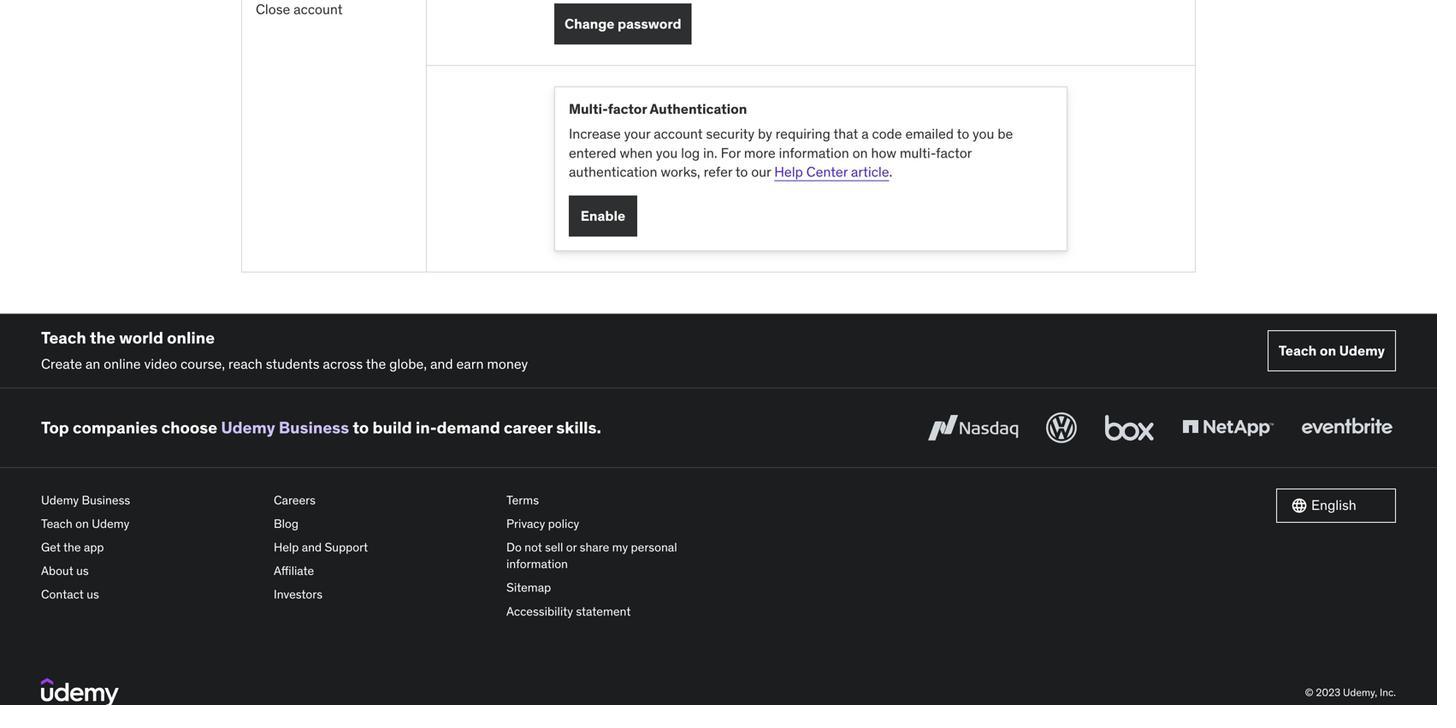 Task type: describe. For each thing, give the bounding box(es) containing it.
code
[[872, 125, 902, 142]]

1 vertical spatial udemy business link
[[41, 488, 260, 512]]

enable button
[[569, 196, 638, 237]]

sell
[[545, 540, 563, 555]]

netapp image
[[1179, 409, 1278, 447]]

careers blog help and support affiliate investors
[[274, 492, 368, 602]]

center
[[807, 163, 848, 181]]

requiring
[[776, 125, 831, 142]]

sitemap link
[[507, 576, 726, 600]]

small image
[[1291, 497, 1308, 514]]

help center article .
[[775, 163, 893, 181]]

1 horizontal spatial online
[[167, 327, 215, 348]]

be
[[998, 125, 1013, 142]]

about us link
[[41, 559, 260, 583]]

article
[[851, 163, 890, 181]]

©
[[1306, 686, 1314, 699]]

policy
[[548, 516, 580, 531]]

change password
[[565, 15, 682, 33]]

affiliate link
[[274, 559, 493, 583]]

affiliate
[[274, 563, 314, 579]]

terms
[[507, 492, 539, 508]]

top companies choose udemy business to build in-demand career skills.
[[41, 417, 601, 438]]

sitemap
[[507, 580, 551, 595]]

close account link
[[242, 0, 426, 22]]

teach for the
[[41, 327, 86, 348]]

an
[[85, 355, 100, 373]]

skills.
[[556, 417, 601, 438]]

0 vertical spatial udemy business link
[[221, 417, 349, 438]]

how
[[871, 144, 897, 162]]

close
[[256, 0, 290, 18]]

investors link
[[274, 583, 493, 607]]

contact us link
[[41, 583, 260, 607]]

share
[[580, 540, 610, 555]]

students
[[266, 355, 320, 373]]

support
[[325, 540, 368, 555]]

about
[[41, 563, 73, 579]]

on inside increase your account security by requiring that a code emailed to you be entered when you log in. for more information on how multi-factor authentication works, refer to our
[[853, 144, 868, 162]]

and inside "careers blog help and support affiliate investors"
[[302, 540, 322, 555]]

security
[[706, 125, 755, 142]]

demand
[[437, 417, 500, 438]]

information inside the terms privacy policy do not sell or share my personal information sitemap accessibility statement
[[507, 556, 568, 572]]

by
[[758, 125, 773, 142]]

get
[[41, 540, 61, 555]]

change
[[565, 15, 615, 33]]

1 horizontal spatial you
[[973, 125, 995, 142]]

get the app link
[[41, 536, 260, 559]]

business inside udemy business teach on udemy get the app about us contact us
[[82, 492, 130, 508]]

teach for on
[[1279, 342, 1317, 359]]

do
[[507, 540, 522, 555]]

help inside "careers blog help and support affiliate investors"
[[274, 540, 299, 555]]

for
[[721, 144, 741, 162]]

account inside increase your account security by requiring that a code emailed to you be entered when you log in. for more information on how multi-factor authentication works, refer to our
[[654, 125, 703, 142]]

our
[[752, 163, 771, 181]]

0 horizontal spatial to
[[353, 417, 369, 438]]

accessibility statement link
[[507, 600, 726, 623]]

blog link
[[274, 512, 493, 536]]

© 2023 udemy, inc.
[[1306, 686, 1397, 699]]

udemy up "get"
[[41, 492, 79, 508]]

log
[[681, 144, 700, 162]]

reach
[[228, 355, 263, 373]]

udemy up eventbrite 'image'
[[1340, 342, 1385, 359]]

close account
[[256, 0, 343, 18]]

accessibility
[[507, 604, 573, 619]]

more
[[744, 144, 776, 162]]

factor inside increase your account security by requiring that a code emailed to you be entered when you log in. for more information on how multi-factor authentication works, refer to our
[[936, 144, 972, 162]]

udemy business teach on udemy get the app about us contact us
[[41, 492, 130, 602]]

inc.
[[1380, 686, 1397, 699]]

0 horizontal spatial online
[[104, 355, 141, 373]]

authentication
[[569, 163, 658, 181]]

information inside increase your account security by requiring that a code emailed to you be entered when you log in. for more information on how multi-factor authentication works, refer to our
[[779, 144, 850, 162]]

1 horizontal spatial to
[[736, 163, 748, 181]]

enable
[[581, 207, 626, 225]]

and inside teach the world online create an online video course, reach students across the globe, and earn money
[[430, 355, 453, 373]]

1 horizontal spatial help
[[775, 163, 803, 181]]

2023
[[1316, 686, 1341, 699]]

multi-
[[569, 100, 608, 118]]

entered
[[569, 144, 617, 162]]



Task type: locate. For each thing, give the bounding box(es) containing it.
teach inside teach the world online create an online video course, reach students across the globe, and earn money
[[41, 327, 86, 348]]

1 horizontal spatial account
[[654, 125, 703, 142]]

terms privacy policy do not sell or share my personal information sitemap accessibility statement
[[507, 492, 677, 619]]

1 vertical spatial teach on udemy link
[[41, 512, 260, 536]]

information down not
[[507, 556, 568, 572]]

0 vertical spatial the
[[90, 327, 116, 348]]

teach on udemy link up eventbrite 'image'
[[1268, 330, 1397, 372]]

online up course,
[[167, 327, 215, 348]]

2 vertical spatial the
[[63, 540, 81, 555]]

0 vertical spatial to
[[957, 125, 970, 142]]

0 horizontal spatial account
[[294, 0, 343, 18]]

world
[[119, 327, 163, 348]]

course,
[[181, 355, 225, 373]]

1 vertical spatial you
[[656, 144, 678, 162]]

0 vertical spatial us
[[76, 563, 89, 579]]

careers
[[274, 492, 316, 508]]

account
[[294, 0, 343, 18], [654, 125, 703, 142]]

and up affiliate
[[302, 540, 322, 555]]

on down a
[[853, 144, 868, 162]]

volkswagen image
[[1043, 409, 1081, 447]]

on up eventbrite 'image'
[[1320, 342, 1337, 359]]

0 horizontal spatial information
[[507, 556, 568, 572]]

refer
[[704, 163, 733, 181]]

across
[[323, 355, 363, 373]]

udemy business link up the get the app 'link'
[[41, 488, 260, 512]]

2 vertical spatial on
[[75, 516, 89, 531]]

my
[[612, 540, 628, 555]]

top
[[41, 417, 69, 438]]

0 vertical spatial online
[[167, 327, 215, 348]]

1 vertical spatial and
[[302, 540, 322, 555]]

when
[[620, 144, 653, 162]]

english
[[1312, 496, 1357, 514]]

0 vertical spatial teach on udemy link
[[1268, 330, 1397, 372]]

increase your account security by requiring that a code emailed to you be entered when you log in. for more information on how multi-factor authentication works, refer to our
[[569, 125, 1013, 181]]

on inside udemy business teach on udemy get the app about us contact us
[[75, 516, 89, 531]]

udemy,
[[1344, 686, 1378, 699]]

to right emailed
[[957, 125, 970, 142]]

change password button
[[555, 4, 692, 45]]

2 horizontal spatial on
[[1320, 342, 1337, 359]]

business down students
[[279, 417, 349, 438]]

on up app
[[75, 516, 89, 531]]

0 vertical spatial help
[[775, 163, 803, 181]]

teach the world online create an online video course, reach students across the globe, and earn money
[[41, 327, 528, 373]]

2 vertical spatial to
[[353, 417, 369, 438]]

career
[[504, 417, 553, 438]]

to
[[957, 125, 970, 142], [736, 163, 748, 181], [353, 417, 369, 438]]

us right about
[[76, 563, 89, 579]]

0 horizontal spatial you
[[656, 144, 678, 162]]

the right "get"
[[63, 540, 81, 555]]

video
[[144, 355, 177, 373]]

help center article link
[[775, 163, 890, 181]]

udemy up app
[[92, 516, 129, 531]]

earn
[[457, 355, 484, 373]]

1 horizontal spatial teach on udemy link
[[1268, 330, 1397, 372]]

1 vertical spatial business
[[82, 492, 130, 508]]

teach inside udemy business teach on udemy get the app about us contact us
[[41, 516, 73, 531]]

and left earn
[[430, 355, 453, 373]]

2 horizontal spatial to
[[957, 125, 970, 142]]

factor down emailed
[[936, 144, 972, 162]]

0 vertical spatial business
[[279, 417, 349, 438]]

1 vertical spatial account
[[654, 125, 703, 142]]

multi-factor authentication
[[569, 100, 747, 118]]

2 horizontal spatial the
[[366, 355, 386, 373]]

factor
[[608, 100, 647, 118], [936, 144, 972, 162]]

1 horizontal spatial the
[[90, 327, 116, 348]]

online
[[167, 327, 215, 348], [104, 355, 141, 373]]

emailed
[[906, 125, 954, 142]]

information down "requiring"
[[779, 144, 850, 162]]

english button
[[1277, 488, 1397, 523]]

udemy right choose
[[221, 417, 275, 438]]

privacy policy link
[[507, 512, 726, 536]]

0 vertical spatial and
[[430, 355, 453, 373]]

your
[[624, 125, 651, 142]]

0 vertical spatial account
[[294, 0, 343, 18]]

in-
[[416, 417, 437, 438]]

nasdaq image
[[924, 409, 1023, 447]]

0 horizontal spatial factor
[[608, 100, 647, 118]]

1 vertical spatial factor
[[936, 144, 972, 162]]

business up app
[[82, 492, 130, 508]]

0 horizontal spatial teach on udemy link
[[41, 512, 260, 536]]

the up an
[[90, 327, 116, 348]]

udemy business link down students
[[221, 417, 349, 438]]

1 vertical spatial the
[[366, 355, 386, 373]]

money
[[487, 355, 528, 373]]

udemy
[[1340, 342, 1385, 359], [221, 417, 275, 438], [41, 492, 79, 508], [92, 516, 129, 531]]

personal
[[631, 540, 677, 555]]

teach on udemy
[[1279, 342, 1385, 359]]

1 horizontal spatial business
[[279, 417, 349, 438]]

factor up your
[[608, 100, 647, 118]]

in.
[[703, 144, 718, 162]]

box image
[[1101, 409, 1159, 447]]

1 horizontal spatial factor
[[936, 144, 972, 162]]

the left globe,
[[366, 355, 386, 373]]

0 vertical spatial on
[[853, 144, 868, 162]]

authentication
[[650, 100, 747, 118]]

0 vertical spatial information
[[779, 144, 850, 162]]

1 vertical spatial on
[[1320, 342, 1337, 359]]

the inside udemy business teach on udemy get the app about us contact us
[[63, 540, 81, 555]]

account right close
[[294, 0, 343, 18]]

password
[[618, 15, 682, 33]]

0 horizontal spatial the
[[63, 540, 81, 555]]

privacy
[[507, 516, 545, 531]]

account up log
[[654, 125, 703, 142]]

blog
[[274, 516, 299, 531]]

1 horizontal spatial information
[[779, 144, 850, 162]]

careers link
[[274, 488, 493, 512]]

app
[[84, 540, 104, 555]]

teach on udemy link up about us link
[[41, 512, 260, 536]]

do not sell or share my personal information button
[[507, 536, 726, 576]]

0 vertical spatial factor
[[608, 100, 647, 118]]

1 horizontal spatial on
[[853, 144, 868, 162]]

udemy image
[[41, 678, 119, 705]]

0 horizontal spatial on
[[75, 516, 89, 531]]

statement
[[576, 604, 631, 619]]

to left "our"
[[736, 163, 748, 181]]

companies
[[73, 417, 158, 438]]

contact
[[41, 587, 84, 602]]

1 vertical spatial help
[[274, 540, 299, 555]]

multi-
[[900, 144, 936, 162]]

help right "our"
[[775, 163, 803, 181]]

online right an
[[104, 355, 141, 373]]

teach on udemy link
[[1268, 330, 1397, 372], [41, 512, 260, 536]]

0 vertical spatial you
[[973, 125, 995, 142]]

1 vertical spatial online
[[104, 355, 141, 373]]

udemy business link
[[221, 417, 349, 438], [41, 488, 260, 512]]

globe,
[[389, 355, 427, 373]]

1 vertical spatial information
[[507, 556, 568, 572]]

investors
[[274, 587, 323, 602]]

terms link
[[507, 488, 726, 512]]

or
[[566, 540, 577, 555]]

the
[[90, 327, 116, 348], [366, 355, 386, 373], [63, 540, 81, 555]]

a
[[862, 125, 869, 142]]

that
[[834, 125, 858, 142]]

0 horizontal spatial and
[[302, 540, 322, 555]]

choose
[[161, 417, 217, 438]]

increase
[[569, 125, 621, 142]]

eventbrite image
[[1298, 409, 1397, 447]]

help down blog
[[274, 540, 299, 555]]

you left 'be'
[[973, 125, 995, 142]]

us right the contact
[[87, 587, 99, 602]]

0 horizontal spatial business
[[82, 492, 130, 508]]

not
[[525, 540, 542, 555]]

business
[[279, 417, 349, 438], [82, 492, 130, 508]]

you up the "works,"
[[656, 144, 678, 162]]

1 vertical spatial us
[[87, 587, 99, 602]]

to left build
[[353, 417, 369, 438]]

1 horizontal spatial and
[[430, 355, 453, 373]]

and
[[430, 355, 453, 373], [302, 540, 322, 555]]

.
[[890, 163, 893, 181]]

on
[[853, 144, 868, 162], [1320, 342, 1337, 359], [75, 516, 89, 531]]

create
[[41, 355, 82, 373]]

build
[[373, 417, 412, 438]]

help and support link
[[274, 536, 493, 559]]

0 horizontal spatial help
[[274, 540, 299, 555]]

1 vertical spatial to
[[736, 163, 748, 181]]

you
[[973, 125, 995, 142], [656, 144, 678, 162]]

help
[[775, 163, 803, 181], [274, 540, 299, 555]]



Task type: vqa. For each thing, say whether or not it's contained in the screenshot.
Music xsmall image
no



